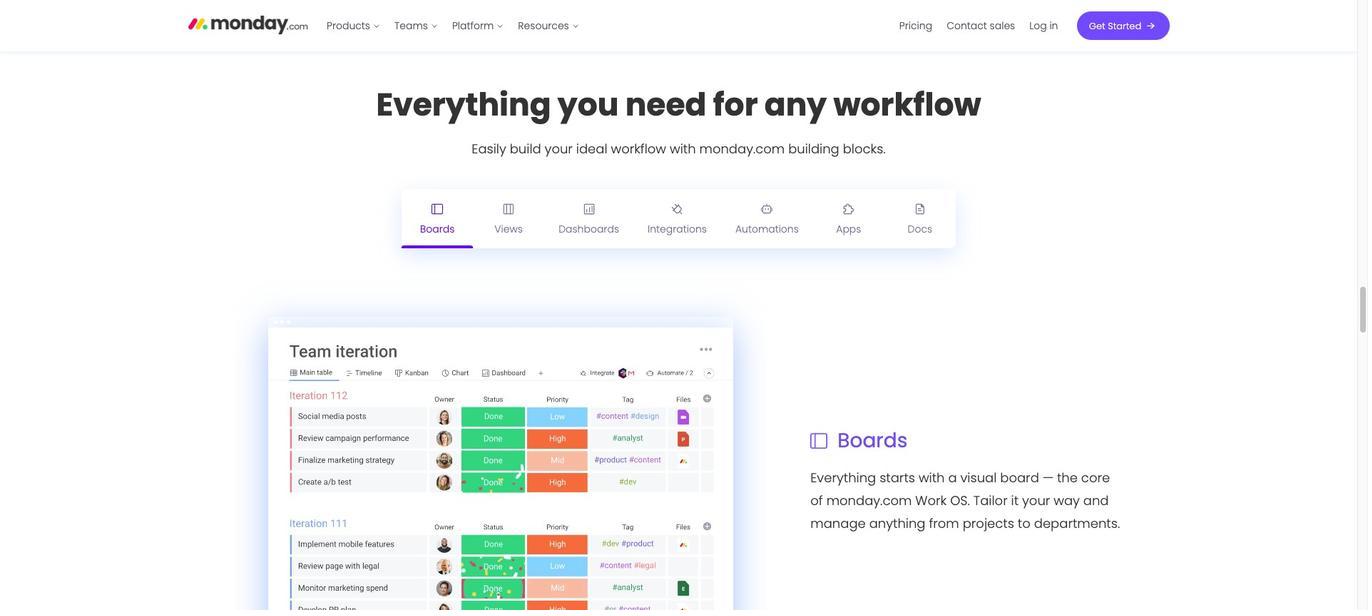 Task type: locate. For each thing, give the bounding box(es) containing it.
tailor
[[974, 492, 1008, 509]]

log
[[1030, 19, 1047, 33]]

os.
[[951, 492, 971, 509]]

any
[[765, 83, 827, 127]]

0 horizontal spatial boards
[[420, 222, 455, 236]]

monday.com down for
[[700, 140, 785, 158]]

and
[[1084, 492, 1109, 509]]

boards up starts
[[838, 427, 908, 454]]

started
[[1108, 19, 1142, 32]]

everything inside everything starts with a visual board — the core of monday.com work os. tailor it your way and manage anything from projects to departments.
[[811, 469, 877, 487]]

way
[[1054, 492, 1080, 509]]

1 vertical spatial workflow
[[611, 140, 667, 158]]

1 horizontal spatial with
[[919, 469, 945, 487]]

with left a on the right bottom of the page
[[919, 469, 945, 487]]

your right the 'it'
[[1023, 492, 1051, 509]]

apps tab
[[813, 189, 885, 249]]

easily build your ideal workflow with monday.com building blocks.
[[472, 140, 886, 158]]

1 list from the left
[[320, 0, 586, 51]]

sales
[[990, 19, 1016, 33]]

log in link
[[1023, 14, 1066, 37]]

with inside everything starts with a visual board — the core of monday.com work os. tailor it your way and manage anything from projects to departments.
[[919, 469, 945, 487]]

a
[[949, 469, 957, 487]]

views tab
[[473, 189, 545, 249]]

1 horizontal spatial monday.com
[[827, 492, 912, 509]]

you
[[558, 83, 619, 127]]

get started button
[[1077, 11, 1170, 40]]

1 vertical spatial everything
[[811, 469, 877, 487]]

build
[[510, 140, 541, 158]]

teams
[[395, 19, 428, 33]]

0 horizontal spatial with
[[670, 140, 696, 158]]

board icon image
[[432, 203, 443, 215], [432, 203, 443, 215], [811, 432, 828, 449]]

manage
[[811, 514, 866, 532]]

boards
[[420, 222, 455, 236], [838, 427, 908, 454]]

apps
[[837, 222, 862, 236]]

board
[[1001, 469, 1040, 487]]

log in
[[1030, 19, 1059, 33]]

dashboards
[[559, 222, 619, 236]]

0 horizontal spatial list
[[320, 0, 586, 51]]

0 horizontal spatial everything
[[376, 83, 551, 127]]

work
[[916, 492, 947, 509]]

boards left views
[[420, 222, 455, 236]]

workflow up blocks.
[[834, 83, 982, 127]]

with down 'everything you need for any workflow'
[[670, 140, 696, 158]]

boards inside tab
[[420, 222, 455, 236]]

monday.com
[[700, 140, 785, 158], [827, 492, 912, 509]]

1 horizontal spatial list
[[893, 0, 1066, 51]]

0 horizontal spatial monday.com
[[700, 140, 785, 158]]

1 horizontal spatial workflow
[[834, 83, 982, 127]]

with
[[670, 140, 696, 158], [919, 469, 945, 487]]

products
[[327, 19, 370, 33]]

0 vertical spatial with
[[670, 140, 696, 158]]

docs icon image
[[915, 203, 926, 215]]

1 vertical spatial with
[[919, 469, 945, 487]]

0 vertical spatial boards
[[420, 222, 455, 236]]

1 horizontal spatial your
[[1023, 492, 1051, 509]]

1 horizontal spatial boards
[[838, 427, 908, 454]]

1 horizontal spatial everything
[[811, 469, 877, 487]]

0 vertical spatial workflow
[[834, 83, 982, 127]]

—
[[1043, 469, 1054, 487]]

workflow
[[834, 83, 982, 127], [611, 140, 667, 158]]

2 list from the left
[[893, 0, 1066, 51]]

everything
[[376, 83, 551, 127], [811, 469, 877, 487]]

tab list
[[402, 189, 956, 249]]

views icon image
[[503, 203, 515, 215]]

your left ideal
[[545, 140, 573, 158]]

0 horizontal spatial your
[[545, 140, 573, 158]]

everything up easily
[[376, 83, 551, 127]]

docs
[[908, 222, 933, 236]]

tab list containing boards
[[402, 189, 956, 249]]

monday.com inside everything starts with a visual board — the core of monday.com work os. tailor it your way and manage anything from projects to departments.
[[827, 492, 912, 509]]

1 vertical spatial monday.com
[[827, 492, 912, 509]]

your
[[545, 140, 573, 158], [1023, 492, 1051, 509]]

contact sales button
[[940, 14, 1023, 37]]

easily
[[472, 140, 507, 158]]

everything for everything you need for any workflow
[[376, 83, 551, 127]]

1 vertical spatial your
[[1023, 492, 1051, 509]]

monday.com down starts
[[827, 492, 912, 509]]

views
[[495, 222, 523, 236]]

anything
[[870, 514, 926, 532]]

it
[[1012, 492, 1019, 509]]

0 vertical spatial everything
[[376, 83, 551, 127]]

everything up of
[[811, 469, 877, 487]]

contact sales
[[947, 19, 1016, 33]]

list
[[320, 0, 586, 51], [893, 0, 1066, 51]]

workflow right ideal
[[611, 140, 667, 158]]

list containing pricing
[[893, 0, 1066, 51]]

docs tab
[[885, 189, 956, 249]]



Task type: vqa. For each thing, say whether or not it's contained in the screenshot.
the left Everything
yes



Task type: describe. For each thing, give the bounding box(es) containing it.
to
[[1018, 514, 1031, 532]]

get
[[1090, 19, 1106, 32]]

blocks.
[[843, 140, 886, 158]]

contact
[[947, 19, 988, 33]]

dashboard icon image
[[583, 203, 595, 215]]

everything you need for any workflow
[[376, 83, 982, 127]]

building
[[789, 140, 840, 158]]

1 vertical spatial boards
[[838, 427, 908, 454]]

0 vertical spatial monday.com
[[700, 140, 785, 158]]

departments.
[[1035, 514, 1121, 532]]

for
[[713, 83, 758, 127]]

in
[[1050, 19, 1059, 33]]

automations
[[736, 222, 799, 236]]

get started
[[1090, 19, 1142, 32]]

pricing
[[900, 19, 933, 33]]

everything starts with a visual board — the core of monday.com work os. tailor it your way and manage anything from projects to departments.
[[811, 469, 1121, 532]]

resources
[[518, 19, 569, 33]]

ideal
[[576, 140, 608, 158]]

integrations tab
[[634, 189, 721, 249]]

pricing link
[[893, 14, 940, 37]]

automations icon image
[[762, 203, 773, 215]]

teams link
[[388, 14, 445, 37]]

automations tab
[[721, 189, 813, 249]]

everything for everything starts with a visual board — the core of monday.com work os. tailor it your way and manage anything from projects to departments.
[[811, 469, 877, 487]]

resources link
[[511, 14, 586, 37]]

visual
[[961, 469, 997, 487]]

the
[[1058, 469, 1078, 487]]

boards tab
[[402, 189, 473, 249]]

0 horizontal spatial workflow
[[611, 140, 667, 158]]

from
[[929, 514, 960, 532]]

products link
[[320, 14, 388, 37]]

platform
[[452, 19, 494, 33]]

0 vertical spatial your
[[545, 140, 573, 158]]

apps icon image
[[843, 203, 855, 215]]

platform link
[[445, 14, 511, 37]]

starts
[[880, 469, 916, 487]]

integrations
[[648, 222, 707, 236]]

need
[[626, 83, 707, 127]]

main element
[[320, 0, 1170, 51]]

dashboards tab
[[545, 189, 634, 249]]

of
[[811, 492, 823, 509]]

projects
[[963, 514, 1015, 532]]

integrations icon image
[[672, 203, 683, 215]]

your inside everything starts with a visual board — the core of monday.com work os. tailor it your way and manage anything from projects to departments.
[[1023, 492, 1051, 509]]

list containing products
[[320, 0, 586, 51]]

core
[[1082, 469, 1111, 487]]

monday.com logo image
[[188, 9, 308, 39]]



